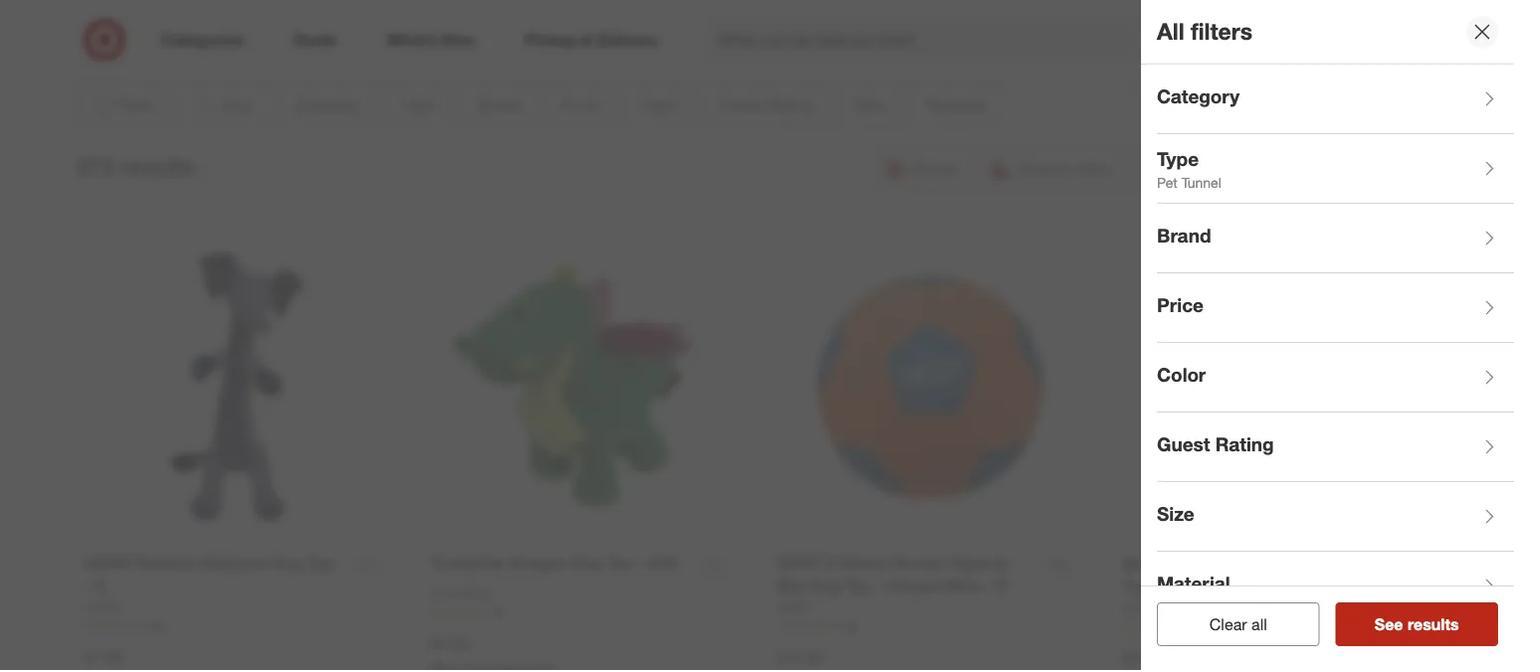 Task type: vqa. For each thing, say whether or not it's contained in the screenshot.
first open from the top of the page
no



Task type: locate. For each thing, give the bounding box(es) containing it.
expires dec 2
[[614, 35, 713, 54]]

25
[[492, 605, 505, 620]]

1 horizontal spatial $9.99
[[1123, 649, 1162, 669]]

$7.99
[[84, 648, 123, 668]]

in-
[[691, 5, 712, 25]]

category
[[1158, 85, 1240, 108]]

in-store or online
[[691, 5, 824, 25]]

all
[[1252, 615, 1268, 635]]

pet
[[1158, 174, 1178, 191]]

0 vertical spatial 273
[[729, 35, 755, 54]]

results inside button
[[1408, 615, 1460, 635]]

type pet tunnel
[[1158, 148, 1222, 191]]

263
[[146, 619, 166, 634]]

273 items
[[729, 35, 799, 54]]

offer details button
[[799, 33, 901, 56]]

guest rating button
[[1158, 413, 1515, 483]]

25 link
[[430, 604, 737, 621]]

273
[[729, 35, 755, 54], [77, 153, 115, 181]]

expires
[[614, 35, 667, 54]]

2
[[704, 35, 713, 54]]

180 link
[[777, 618, 1083, 635]]

material
[[1158, 573, 1231, 596]]

search
[[1188, 32, 1236, 51]]

1 vertical spatial 273
[[77, 153, 115, 181]]

273 results
[[77, 153, 195, 181]]

brand
[[1158, 225, 1212, 247]]

$12.89
[[777, 648, 825, 668]]

0 horizontal spatial 273
[[77, 153, 115, 181]]

clear all
[[1210, 615, 1268, 635]]

1 horizontal spatial 273
[[729, 35, 755, 54]]

273 for 273 items
[[729, 35, 755, 54]]

1 vertical spatial results
[[1408, 615, 1460, 635]]

$9.99
[[430, 635, 469, 654], [1123, 649, 1162, 669]]

1 horizontal spatial results
[[1408, 615, 1460, 635]]

filters
[[1191, 18, 1253, 45]]

0 vertical spatial results
[[121, 153, 195, 181]]

price
[[1158, 294, 1204, 317]]

offer
[[815, 35, 850, 54]]

dec
[[671, 35, 700, 54]]

guest
[[1158, 434, 1211, 456]]

0 horizontal spatial results
[[121, 153, 195, 181]]

brand button
[[1158, 204, 1515, 274]]

results
[[121, 153, 195, 181], [1408, 615, 1460, 635]]



Task type: describe. For each thing, give the bounding box(es) containing it.
size button
[[1158, 483, 1515, 552]]

see results button
[[1336, 603, 1499, 647]]

category button
[[1158, 65, 1515, 134]]

tunnel
[[1182, 174, 1222, 191]]

all
[[1158, 18, 1185, 45]]

clear
[[1210, 615, 1248, 635]]

all filters
[[1158, 18, 1253, 45]]

price button
[[1158, 274, 1515, 343]]

color
[[1158, 364, 1207, 387]]

all filters dialog
[[1142, 0, 1515, 671]]

What can we help you find? suggestions appear below search field
[[707, 18, 1202, 62]]

details
[[854, 35, 901, 54]]

offer details
[[815, 35, 901, 54]]

store
[[712, 5, 751, 25]]

type
[[1158, 148, 1200, 171]]

results for 273 results
[[121, 153, 195, 181]]

0 horizontal spatial $9.99
[[430, 635, 469, 654]]

see results
[[1375, 615, 1460, 635]]

online
[[775, 5, 824, 25]]

results for see results
[[1408, 615, 1460, 635]]

180
[[839, 619, 859, 634]]

or
[[755, 5, 771, 25]]

size
[[1158, 503, 1195, 526]]

guest rating
[[1158, 434, 1275, 456]]

see
[[1375, 615, 1404, 635]]

rating
[[1216, 434, 1275, 456]]

color button
[[1158, 343, 1515, 413]]

material button
[[1158, 552, 1515, 622]]

263 link
[[84, 618, 391, 635]]

search button
[[1188, 18, 1236, 66]]

273 for 273 results
[[77, 153, 115, 181]]

clear all button
[[1158, 603, 1320, 647]]

items
[[760, 35, 799, 54]]



